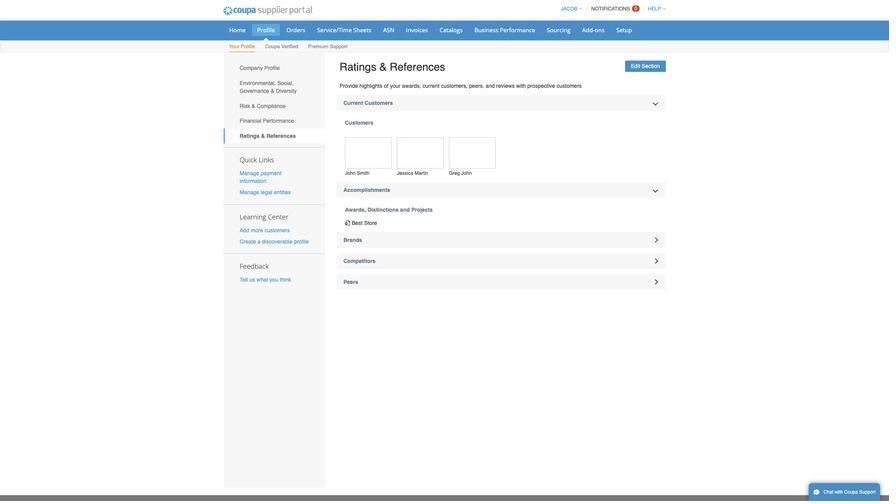 Task type: describe. For each thing, give the bounding box(es) containing it.
current customers
[[344, 100, 393, 106]]

orders
[[287, 26, 306, 34]]

ratings inside ratings & references link
[[240, 133, 260, 139]]

ratings & references link
[[224, 128, 326, 143]]

home link
[[224, 24, 251, 36]]

accomplishments heading
[[337, 182, 666, 198]]

current
[[344, 100, 363, 106]]

store
[[365, 220, 378, 226]]

service/time sheets link
[[312, 24, 377, 36]]

catalogs link
[[435, 24, 468, 36]]

help
[[649, 6, 662, 12]]

& up "of"
[[380, 61, 387, 73]]

setup
[[617, 26, 633, 34]]

financial performance
[[240, 118, 294, 124]]

sheets
[[354, 26, 372, 34]]

0
[[635, 5, 638, 11]]

distinctions
[[368, 207, 399, 213]]

quick links
[[240, 155, 274, 164]]

highlights
[[360, 83, 383, 89]]

manage for manage legal entities
[[240, 189, 260, 195]]

a
[[258, 239, 261, 245]]

1 horizontal spatial ratings
[[340, 61, 377, 73]]

& right risk
[[252, 103, 256, 109]]

best
[[352, 220, 363, 226]]

add-
[[583, 26, 595, 34]]

current customers heading
[[337, 95, 666, 111]]

awards, distinctions and projects
[[345, 207, 433, 213]]

orders link
[[282, 24, 311, 36]]

links
[[259, 155, 274, 164]]

tell
[[240, 277, 248, 283]]

competitors button
[[337, 253, 666, 269]]

& inside environmental, social, governance & diversity
[[271, 88, 275, 94]]

edit
[[632, 63, 641, 69]]

1 vertical spatial references
[[267, 133, 296, 139]]

profile for company profile
[[265, 65, 280, 71]]

company profile
[[240, 65, 280, 71]]

customers inside current customers dropdown button
[[365, 100, 393, 106]]

1 john from the left
[[345, 170, 356, 176]]

information
[[240, 178, 267, 184]]

coupa verified link
[[265, 42, 299, 52]]

1 vertical spatial customers
[[345, 119, 374, 126]]

invoices link
[[401, 24, 433, 36]]

learning
[[240, 212, 266, 221]]

performance for financial performance
[[263, 118, 294, 124]]

1 horizontal spatial and
[[486, 83, 495, 89]]

tell us what you think button
[[240, 276, 292, 284]]

sourcing
[[547, 26, 571, 34]]

invoices
[[406, 26, 428, 34]]

manage for manage payment information
[[240, 170, 260, 176]]

verified
[[282, 44, 298, 49]]

environmental, social, governance & diversity link
[[224, 76, 326, 98]]

center
[[268, 212, 289, 221]]

0 vertical spatial ratings & references
[[340, 61, 446, 73]]

peers button
[[337, 274, 666, 290]]

legal
[[261, 189, 273, 195]]

jacob
[[561, 6, 578, 12]]

risk & compliance link
[[224, 98, 326, 113]]

current
[[423, 83, 440, 89]]

1 vertical spatial customers
[[265, 227, 290, 233]]

1 horizontal spatial customers
[[557, 83, 582, 89]]

think
[[280, 277, 292, 283]]

add
[[240, 227, 250, 233]]

jacob link
[[558, 6, 583, 12]]

premium support link
[[308, 42, 348, 52]]

create
[[240, 239, 256, 245]]

2 john from the left
[[462, 170, 472, 176]]

manage payment information
[[240, 170, 282, 184]]

add-ons link
[[578, 24, 610, 36]]

manage payment information link
[[240, 170, 282, 184]]

quick
[[240, 155, 257, 164]]

ons
[[595, 26, 605, 34]]

home
[[229, 26, 246, 34]]

0 vertical spatial coupa
[[265, 44, 280, 49]]

feedback
[[240, 262, 269, 271]]

profile for your profile
[[241, 44, 255, 49]]

notifications 0
[[592, 5, 638, 12]]

what
[[257, 277, 268, 283]]

create a discoverable profile
[[240, 239, 309, 245]]

1 vertical spatial ratings & references
[[240, 133, 296, 139]]

prospective
[[528, 83, 556, 89]]

edit section
[[632, 63, 661, 69]]

coupa supplier portal image
[[218, 1, 318, 21]]

add more customers
[[240, 227, 290, 233]]

help link
[[645, 6, 666, 12]]

learning center
[[240, 212, 289, 221]]

of
[[384, 83, 389, 89]]

0 horizontal spatial and
[[401, 207, 410, 213]]

& down financial performance
[[261, 133, 265, 139]]

john smith
[[345, 170, 370, 176]]

reviews
[[497, 83, 515, 89]]



Task type: locate. For each thing, give the bounding box(es) containing it.
brands button
[[337, 232, 666, 248]]

1 horizontal spatial references
[[390, 61, 446, 73]]

your profile link
[[229, 42, 256, 52]]

references
[[390, 61, 446, 73], [267, 133, 296, 139]]

ratings & references down financial performance
[[240, 133, 296, 139]]

1 vertical spatial support
[[860, 489, 876, 495]]

coupa inside button
[[845, 489, 859, 495]]

and
[[486, 83, 495, 89], [401, 207, 410, 213]]

2 vertical spatial profile
[[265, 65, 280, 71]]

more
[[251, 227, 263, 233]]

1 manage from the top
[[240, 170, 260, 176]]

references down financial performance link
[[267, 133, 296, 139]]

performance right business
[[500, 26, 536, 34]]

company profile link
[[224, 61, 326, 76]]

awards,
[[345, 207, 366, 213]]

payment
[[261, 170, 282, 176]]

and left projects
[[401, 207, 410, 213]]

ratings down financial
[[240, 133, 260, 139]]

peers
[[344, 279, 359, 285]]

ratings
[[340, 61, 377, 73], [240, 133, 260, 139]]

manage up 'information'
[[240, 170, 260, 176]]

with inside chat with coupa support button
[[836, 489, 844, 495]]

section
[[642, 63, 661, 69]]

chat with coupa support button
[[810, 483, 881, 501]]

provide highlights of your awards, current customers, peers, and reviews with prospective customers
[[340, 83, 582, 89]]

risk
[[240, 103, 250, 109]]

with right chat
[[836, 489, 844, 495]]

competitors
[[344, 258, 376, 264]]

customers,
[[441, 83, 468, 89]]

customers up discoverable
[[265, 227, 290, 233]]

your profile
[[229, 44, 255, 49]]

0 vertical spatial references
[[390, 61, 446, 73]]

peers heading
[[337, 274, 666, 290]]

0 horizontal spatial support
[[330, 44, 348, 49]]

1 vertical spatial profile
[[241, 44, 255, 49]]

navigation containing notifications 0
[[558, 1, 666, 16]]

1 vertical spatial and
[[401, 207, 410, 213]]

add more customers link
[[240, 227, 290, 233]]

manage legal entities
[[240, 189, 291, 195]]

manage down 'information'
[[240, 189, 260, 195]]

0 horizontal spatial ratings
[[240, 133, 260, 139]]

martin
[[415, 170, 429, 176]]

jessica martin image
[[397, 137, 444, 169]]

social,
[[278, 80, 294, 86]]

support
[[330, 44, 348, 49], [860, 489, 876, 495]]

brands heading
[[337, 232, 666, 248]]

environmental,
[[240, 80, 276, 86]]

compliance
[[257, 103, 286, 109]]

environmental, social, governance & diversity
[[240, 80, 297, 94]]

0 vertical spatial support
[[330, 44, 348, 49]]

best store
[[352, 220, 378, 226]]

0 vertical spatial performance
[[500, 26, 536, 34]]

support inside button
[[860, 489, 876, 495]]

business
[[475, 26, 499, 34]]

your
[[390, 83, 401, 89]]

0 vertical spatial manage
[[240, 170, 260, 176]]

competitors heading
[[337, 253, 666, 269]]

john
[[345, 170, 356, 176], [462, 170, 472, 176]]

1 vertical spatial ratings
[[240, 133, 260, 139]]

business performance link
[[470, 24, 541, 36]]

coupa right chat
[[845, 489, 859, 495]]

1 horizontal spatial support
[[860, 489, 876, 495]]

0 horizontal spatial ratings & references
[[240, 133, 296, 139]]

2 manage from the top
[[240, 189, 260, 195]]

us
[[250, 277, 255, 283]]

1 horizontal spatial performance
[[500, 26, 536, 34]]

coupa left verified
[[265, 44, 280, 49]]

0 horizontal spatial references
[[267, 133, 296, 139]]

0 vertical spatial customers
[[557, 83, 582, 89]]

accomplishments button
[[337, 182, 666, 198]]

john right greg
[[462, 170, 472, 176]]

discoverable
[[262, 239, 293, 245]]

1 vertical spatial manage
[[240, 189, 260, 195]]

projects
[[412, 207, 433, 213]]

0 vertical spatial and
[[486, 83, 495, 89]]

profile up the environmental, social, governance & diversity link
[[265, 65, 280, 71]]

service/time
[[317, 26, 352, 34]]

1 vertical spatial performance
[[263, 118, 294, 124]]

0 vertical spatial profile
[[258, 26, 275, 34]]

asn link
[[378, 24, 400, 36]]

0 vertical spatial customers
[[365, 100, 393, 106]]

provide
[[340, 83, 358, 89]]

accomplishments
[[344, 187, 391, 193]]

company
[[240, 65, 263, 71]]

add-ons
[[583, 26, 605, 34]]

john smith image
[[345, 137, 392, 169]]

you
[[270, 277, 279, 283]]

profile
[[258, 26, 275, 34], [241, 44, 255, 49], [265, 65, 280, 71]]

1 vertical spatial with
[[836, 489, 844, 495]]

customers right prospective
[[557, 83, 582, 89]]

financial performance link
[[224, 113, 326, 128]]

ratings up the provide
[[340, 61, 377, 73]]

setup link
[[612, 24, 638, 36]]

manage
[[240, 170, 260, 176], [240, 189, 260, 195]]

performance down 'risk & compliance' link on the top left of the page
[[263, 118, 294, 124]]

&
[[380, 61, 387, 73], [271, 88, 275, 94], [252, 103, 256, 109], [261, 133, 265, 139]]

with
[[517, 83, 526, 89], [836, 489, 844, 495]]

edit section link
[[626, 61, 666, 72]]

with right reviews
[[517, 83, 526, 89]]

manage legal entities link
[[240, 189, 291, 195]]

chat
[[824, 489, 834, 495]]

1 vertical spatial coupa
[[845, 489, 859, 495]]

navigation
[[558, 1, 666, 16]]

manage inside the manage payment information
[[240, 170, 260, 176]]

0 vertical spatial ratings
[[340, 61, 377, 73]]

notifications
[[592, 6, 631, 12]]

risk & compliance
[[240, 103, 286, 109]]

create a discoverable profile link
[[240, 239, 309, 245]]

your
[[229, 44, 240, 49]]

1 horizontal spatial john
[[462, 170, 472, 176]]

0 horizontal spatial performance
[[263, 118, 294, 124]]

performance for business performance
[[500, 26, 536, 34]]

1 horizontal spatial with
[[836, 489, 844, 495]]

entities
[[274, 189, 291, 195]]

asn
[[384, 26, 395, 34]]

references up awards,
[[390, 61, 446, 73]]

jessica martin
[[397, 170, 429, 176]]

0 horizontal spatial with
[[517, 83, 526, 89]]

service/time sheets
[[317, 26, 372, 34]]

0 horizontal spatial john
[[345, 170, 356, 176]]

john left smith
[[345, 170, 356, 176]]

catalogs
[[440, 26, 463, 34]]

profile
[[294, 239, 309, 245]]

1 horizontal spatial coupa
[[845, 489, 859, 495]]

0 vertical spatial with
[[517, 83, 526, 89]]

profile right your
[[241, 44, 255, 49]]

coupa verified
[[265, 44, 298, 49]]

financial
[[240, 118, 262, 124]]

0 horizontal spatial customers
[[265, 227, 290, 233]]

1 horizontal spatial ratings & references
[[340, 61, 446, 73]]

awards,
[[402, 83, 422, 89]]

profile link
[[252, 24, 280, 36]]

smith
[[357, 170, 370, 176]]

greg john
[[449, 170, 472, 176]]

& left diversity
[[271, 88, 275, 94]]

performance
[[500, 26, 536, 34], [263, 118, 294, 124]]

greg john image
[[449, 137, 496, 169]]

greg
[[449, 170, 460, 176]]

customers down "of"
[[365, 100, 393, 106]]

customers down current
[[345, 119, 374, 126]]

ratings & references up your at the top left
[[340, 61, 446, 73]]

coupa
[[265, 44, 280, 49], [845, 489, 859, 495]]

0 horizontal spatial coupa
[[265, 44, 280, 49]]

and right peers,
[[486, 83, 495, 89]]

chat with coupa support
[[824, 489, 876, 495]]

profile down the coupa supplier portal image
[[258, 26, 275, 34]]



Task type: vqa. For each thing, say whether or not it's contained in the screenshot.
accomplishments Heading
yes



